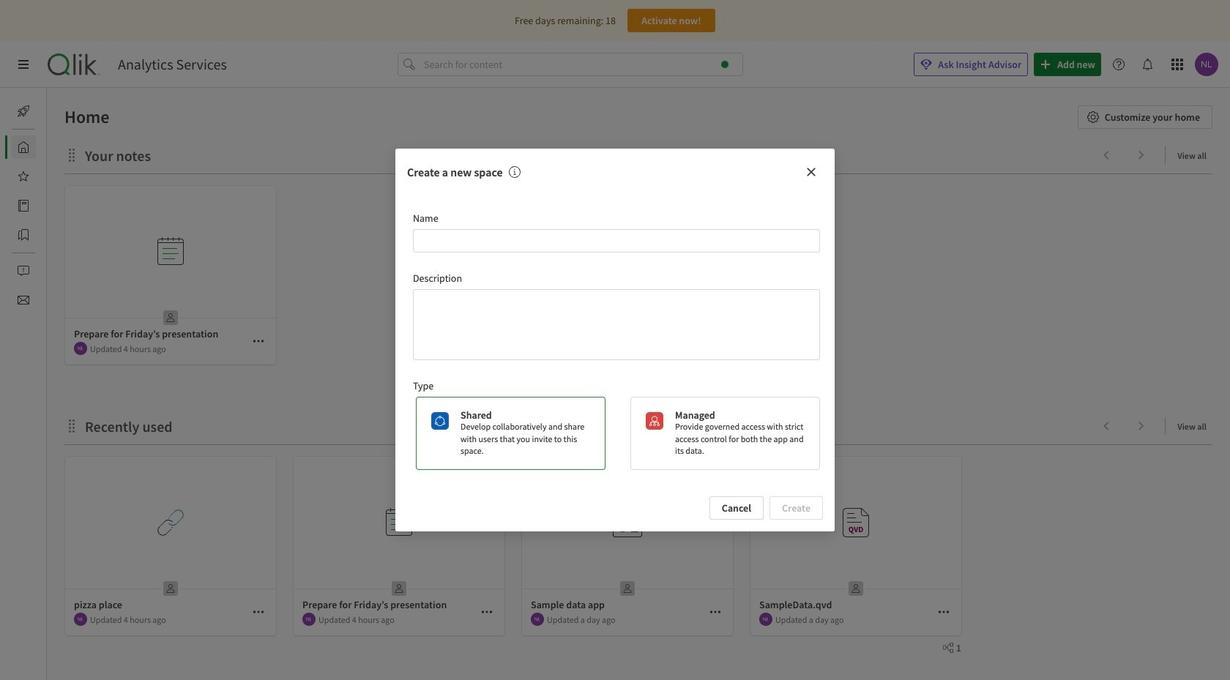 Task type: locate. For each thing, give the bounding box(es) containing it.
noah lott image
[[74, 342, 87, 355], [74, 613, 87, 626], [759, 613, 772, 626]]

collections image
[[18, 229, 29, 241]]

option group
[[410, 397, 820, 470]]

home badge image
[[721, 61, 729, 68]]

1 horizontal spatial noah lott image
[[531, 613, 544, 626]]

catalog image
[[18, 200, 29, 212]]

main content
[[41, 88, 1230, 680]]

open sidebar menu image
[[18, 59, 29, 70]]

favorites image
[[18, 171, 29, 182]]

1 noah lott image from the left
[[302, 613, 316, 626]]

analytics services element
[[118, 56, 227, 73]]

dialog
[[395, 148, 835, 532]]

noah lott image
[[302, 613, 316, 626], [531, 613, 544, 626]]

0 horizontal spatial noah lott image
[[302, 613, 316, 626]]

alerts image
[[18, 265, 29, 277]]

noah lott element
[[74, 342, 87, 355], [74, 613, 87, 626], [302, 613, 316, 626], [531, 613, 544, 626], [759, 613, 772, 626]]

None text field
[[413, 229, 820, 252], [413, 289, 820, 360], [413, 229, 820, 252], [413, 289, 820, 360]]

subscriptions image
[[18, 294, 29, 306]]



Task type: vqa. For each thing, say whether or not it's contained in the screenshot.
FAVORITES icon
yes



Task type: describe. For each thing, give the bounding box(es) containing it.
move collection image
[[64, 418, 79, 433]]

home image
[[18, 141, 29, 153]]

navigation pane element
[[0, 94, 47, 318]]

2 noah lott image from the left
[[531, 613, 544, 626]]

getting started image
[[18, 105, 29, 117]]

move collection image
[[64, 148, 79, 162]]

close image
[[805, 166, 817, 178]]



